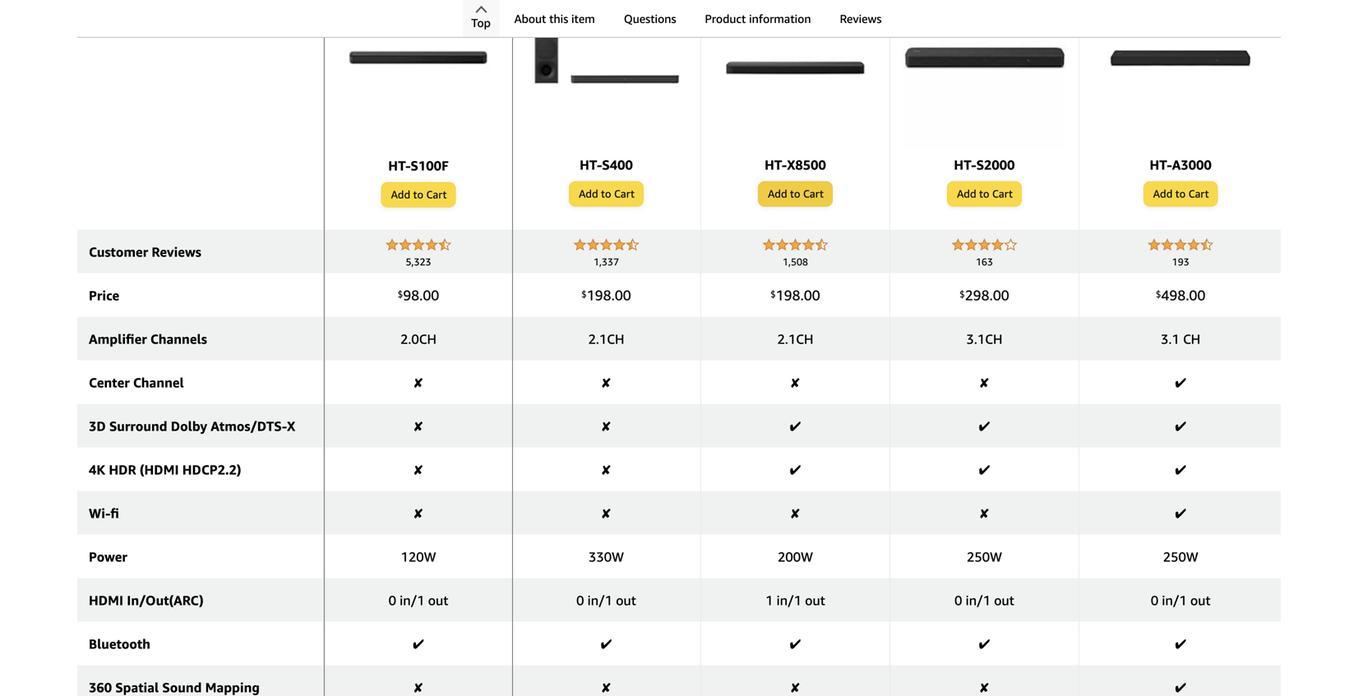Task type: describe. For each thing, give the bounding box(es) containing it.
4 . from the left
[[990, 287, 993, 304]]

$ inside $ 98 . 00
[[398, 289, 403, 300]]

3 00 from the left
[[804, 287, 821, 304]]

ht-a3000
[[1150, 157, 1212, 173]]

add to cart for s2000
[[957, 187, 1013, 200]]

ht-x8500 link
[[713, 0, 878, 181]]

product information
[[705, 12, 811, 25]]

3 0 in/1 out from the left
[[955, 593, 1015, 609]]

ht-a3000 link
[[1091, 0, 1271, 181]]

ht- for s100f
[[388, 158, 411, 174]]

ht s2000 image
[[903, 0, 1067, 148]]

about
[[515, 12, 546, 25]]

add to cart for a3000
[[1154, 187, 1210, 200]]

top
[[471, 16, 491, 30]]

x
[[287, 419, 295, 434]]

center
[[89, 375, 130, 391]]

ht-s100f
[[388, 158, 449, 174]]

ht- for a3000
[[1150, 157, 1173, 173]]

3.1
[[1161, 331, 1180, 347]]

price
[[89, 288, 119, 303]]

5 out from the left
[[1191, 593, 1211, 609]]

5 . from the left
[[1186, 287, 1190, 304]]

ht- for x8500
[[765, 157, 787, 173]]

2 $ from the left
[[582, 289, 587, 300]]

hdcp2.2)
[[182, 462, 241, 478]]

center channel
[[89, 375, 184, 391]]

ht-s100f link
[[336, 0, 501, 182]]

add to cart for x8500
[[768, 187, 824, 200]]

298
[[965, 287, 990, 304]]

$ inside "$ 298 . 00"
[[960, 289, 965, 300]]

ch
[[1184, 331, 1201, 347]]

add to cart submit for s2000
[[948, 182, 1021, 206]]

4 in/1 from the left
[[966, 593, 991, 609]]

1 . from the left
[[420, 287, 423, 304]]

s2000
[[977, 157, 1015, 173]]

ht a3000 image
[[1099, 0, 1264, 148]]

1 out from the left
[[428, 593, 449, 609]]

sound
[[162, 680, 202, 696]]

4 0 from the left
[[1151, 593, 1159, 609]]

2 2.1ch from the left
[[778, 331, 814, 347]]

to for a3000
[[1176, 187, 1186, 200]]

spatial
[[115, 680, 159, 696]]

200w
[[778, 549, 813, 565]]

120w
[[401, 549, 436, 565]]

1,337
[[594, 256, 619, 268]]

1 0 from the left
[[389, 593, 396, 609]]

amplifier
[[89, 331, 147, 347]]

$ 498 . 00
[[1156, 287, 1206, 304]]

1 0 in/1 out from the left
[[389, 593, 449, 609]]

1 $ 198 . 00 from the left
[[582, 287, 631, 304]]

add to cart for s100f
[[391, 188, 447, 201]]

hdmi in/out(arc)
[[89, 593, 204, 609]]

add to cart submit for x8500
[[759, 182, 832, 206]]

hdmi
[[89, 593, 123, 609]]

4k
[[89, 462, 105, 478]]

add for x8500
[[768, 187, 788, 200]]

ht- for s400
[[580, 157, 602, 173]]

ht-s2000
[[954, 157, 1015, 173]]

power
[[89, 549, 127, 565]]

item
[[572, 12, 595, 25]]

questions
[[624, 12, 677, 25]]

about this item
[[515, 12, 595, 25]]

fi
[[111, 506, 119, 521]]

5 00 from the left
[[1190, 287, 1206, 304]]

to for s100f
[[413, 188, 424, 201]]



Task type: locate. For each thing, give the bounding box(es) containing it.
hdr
[[109, 462, 136, 478]]

3 . from the left
[[801, 287, 804, 304]]

3 $ from the left
[[771, 289, 776, 300]]

add to cart submit down ht-x8500
[[759, 182, 832, 206]]

. down 193
[[1186, 287, 1190, 304]]

2.0ch
[[401, 331, 437, 347]]

1 horizontal spatial $ 198 . 00
[[771, 287, 821, 304]]

cart for a3000
[[1189, 187, 1210, 200]]

198
[[587, 287, 612, 304], [776, 287, 801, 304]]

$ 298 . 00
[[960, 287, 1010, 304]]

2 198 from the left
[[776, 287, 801, 304]]

ht-
[[580, 157, 602, 173], [765, 157, 787, 173], [954, 157, 977, 173], [1150, 157, 1173, 173], [388, 158, 411, 174]]

add to cart submit down 'ht-s400'
[[570, 182, 643, 206]]

to for s400
[[601, 187, 612, 200]]

this
[[549, 12, 569, 25]]

. down 1,337
[[612, 287, 615, 304]]

channel
[[133, 375, 184, 391]]

x8500
[[787, 157, 827, 173]]

3 in/1 from the left
[[777, 593, 802, 609]]

3 0 from the left
[[955, 593, 963, 609]]

0 horizontal spatial 250w
[[967, 549, 1003, 565]]

2 0 in/1 out from the left
[[577, 593, 636, 609]]

163
[[976, 256, 994, 268]]

$ 98 . 00
[[398, 287, 439, 304]]

dolby
[[171, 419, 207, 434]]

5,323
[[406, 256, 431, 268]]

to down 'ht-s400'
[[601, 187, 612, 200]]

to down ht-x8500
[[790, 187, 801, 200]]

2 0 from the left
[[577, 593, 584, 609]]

cart down s400
[[614, 187, 635, 200]]

1 vertical spatial reviews
[[152, 244, 201, 260]]

2 250w from the left
[[1164, 549, 1199, 565]]

add down 'ht-s400'
[[579, 187, 598, 200]]

1 in/1 out
[[766, 593, 826, 609]]

cart for s400
[[614, 187, 635, 200]]

add to cart submit for s100f
[[382, 183, 455, 207]]

amplifier channels
[[89, 331, 207, 347]]

to
[[601, 187, 612, 200], [790, 187, 801, 200], [980, 187, 990, 200], [1176, 187, 1186, 200], [413, 188, 424, 201]]

add to cart submit down ht-s2000
[[948, 182, 1021, 206]]

add to cart down ht-a3000
[[1154, 187, 1210, 200]]

mapping
[[205, 680, 260, 696]]

360 spatial sound mapping
[[89, 680, 260, 696]]

ht-s400
[[580, 157, 633, 173]]

2 . from the left
[[612, 287, 615, 304]]

0 in/1 out
[[389, 593, 449, 609], [577, 593, 636, 609], [955, 593, 1015, 609], [1151, 593, 1211, 609]]

cart down s100f
[[426, 188, 447, 201]]

add to cart down 'ht-s400'
[[579, 187, 635, 200]]

bluetooth
[[89, 637, 150, 652]]

2.1ch down 1,508
[[778, 331, 814, 347]]

in/out(arc)
[[127, 593, 204, 609]]

3d
[[89, 419, 106, 434]]

x8500 image
[[713, 0, 878, 148]]

5 in/1 from the left
[[1162, 593, 1187, 609]]

in/1
[[400, 593, 425, 609], [588, 593, 613, 609], [777, 593, 802, 609], [966, 593, 991, 609], [1162, 593, 1187, 609]]

2.1ch down 1,337
[[589, 331, 625, 347]]

add for s400
[[579, 187, 598, 200]]

to for x8500
[[790, 187, 801, 200]]

0
[[389, 593, 396, 609], [577, 593, 584, 609], [955, 593, 963, 609], [1151, 593, 1159, 609]]

✔
[[1176, 375, 1187, 391], [790, 419, 801, 434], [979, 419, 990, 434], [1176, 419, 1187, 434], [790, 462, 801, 478], [979, 462, 990, 478], [1176, 462, 1187, 478], [1176, 506, 1187, 521], [413, 637, 424, 652], [601, 637, 612, 652], [790, 637, 801, 652], [979, 637, 990, 652], [1176, 637, 1187, 652], [1176, 680, 1187, 696]]

2 in/1 from the left
[[588, 593, 613, 609]]

4 out from the left
[[995, 593, 1015, 609]]

add to cart submit down ht-s100f
[[382, 183, 455, 207]]

1 $ from the left
[[398, 289, 403, 300]]

cart down x8500
[[804, 187, 824, 200]]

.
[[420, 287, 423, 304], [612, 287, 615, 304], [801, 287, 804, 304], [990, 287, 993, 304], [1186, 287, 1190, 304]]

4 $ from the left
[[960, 289, 965, 300]]

2 00 from the left
[[615, 287, 631, 304]]

product
[[705, 12, 746, 25]]

reviews
[[840, 12, 882, 25], [152, 244, 201, 260]]

$ 198 . 00
[[582, 287, 631, 304], [771, 287, 821, 304]]

ht s400 image
[[524, 0, 689, 148]]

cart down a3000
[[1189, 187, 1210, 200]]

1 250w from the left
[[967, 549, 1003, 565]]

add down ht-s2000
[[957, 187, 977, 200]]

add down ht-x8500
[[768, 187, 788, 200]]

add to cart submit for a3000
[[1145, 182, 1218, 206]]

0 horizontal spatial 2.1ch
[[589, 331, 625, 347]]

Add to Cart submit
[[570, 182, 643, 206], [759, 182, 832, 206], [948, 182, 1021, 206], [1145, 182, 1218, 206], [382, 183, 455, 207]]

00 down 1,508
[[804, 287, 821, 304]]

ht-s400 link
[[524, 0, 689, 181]]

add down ht-s100f
[[391, 188, 411, 201]]

498
[[1162, 287, 1186, 304]]

$ 198 . 00 down 1,508
[[771, 287, 821, 304]]

add to cart down ht-x8500
[[768, 187, 824, 200]]

to for s2000
[[980, 187, 990, 200]]

198 down 1,337
[[587, 287, 612, 304]]

00
[[423, 287, 439, 304], [615, 287, 631, 304], [804, 287, 821, 304], [993, 287, 1010, 304], [1190, 287, 1206, 304]]

cart
[[614, 187, 635, 200], [804, 187, 824, 200], [993, 187, 1013, 200], [1189, 187, 1210, 200], [426, 188, 447, 201]]

$
[[398, 289, 403, 300], [582, 289, 587, 300], [771, 289, 776, 300], [960, 289, 965, 300], [1156, 289, 1162, 300]]

wi-
[[89, 506, 111, 521]]

3.1 ch
[[1161, 331, 1201, 347]]

out
[[428, 593, 449, 609], [616, 593, 636, 609], [805, 593, 826, 609], [995, 593, 1015, 609], [1191, 593, 1211, 609]]

cart for x8500
[[804, 187, 824, 200]]

2.1ch
[[589, 331, 625, 347], [778, 331, 814, 347]]

cart for s100f
[[426, 188, 447, 201]]

1 horizontal spatial 2.1ch
[[778, 331, 814, 347]]

1 horizontal spatial 250w
[[1164, 549, 1199, 565]]

0 horizontal spatial reviews
[[152, 244, 201, 260]]

channels
[[150, 331, 207, 347]]

ht- for s2000
[[954, 157, 977, 173]]

00 right 498
[[1190, 287, 1206, 304]]

0 horizontal spatial 198
[[587, 287, 612, 304]]

198 down 1,508
[[776, 287, 801, 304]]

s400
[[602, 157, 633, 173]]

. down 163
[[990, 287, 993, 304]]

surround
[[109, 419, 167, 434]]

1 in/1 from the left
[[400, 593, 425, 609]]

00 down 1,337
[[615, 287, 631, 304]]

3 out from the left
[[805, 593, 826, 609]]

s100f
[[411, 158, 449, 174]]

3.1ch
[[967, 331, 1003, 347]]

1,508
[[783, 256, 809, 268]]

00 right 298
[[993, 287, 1010, 304]]

✘
[[414, 375, 423, 391], [602, 375, 611, 391], [791, 375, 800, 391], [980, 375, 989, 391], [414, 419, 423, 434], [602, 419, 611, 434], [414, 462, 423, 478], [602, 462, 611, 478], [414, 506, 423, 521], [602, 506, 611, 521], [791, 506, 800, 521], [980, 506, 989, 521], [414, 680, 423, 696], [602, 680, 611, 696], [791, 680, 800, 696], [980, 680, 989, 696]]

360
[[89, 680, 112, 696]]

information
[[749, 12, 811, 25]]

0 vertical spatial reviews
[[840, 12, 882, 25]]

0 horizontal spatial $ 198 . 00
[[582, 287, 631, 304]]

ht-x8500
[[765, 157, 827, 173]]

add to cart for s400
[[579, 187, 635, 200]]

customer reviews
[[89, 244, 201, 260]]

add to cart submit down ht-a3000
[[1145, 182, 1218, 206]]

98
[[403, 287, 420, 304]]

add for s2000
[[957, 187, 977, 200]]

4 0 in/1 out from the left
[[1151, 593, 1211, 609]]

1 horizontal spatial 198
[[776, 287, 801, 304]]

wi-fi
[[89, 506, 119, 521]]

. down 1,508
[[801, 287, 804, 304]]

add
[[579, 187, 598, 200], [768, 187, 788, 200], [957, 187, 977, 200], [1154, 187, 1173, 200], [391, 188, 411, 201]]

cart for s2000
[[993, 187, 1013, 200]]

1 2.1ch from the left
[[589, 331, 625, 347]]

to down ht-a3000
[[1176, 187, 1186, 200]]

1 198 from the left
[[587, 287, 612, 304]]

reviews right customer
[[152, 244, 201, 260]]

5 $ from the left
[[1156, 289, 1162, 300]]

add for a3000
[[1154, 187, 1173, 200]]

330w
[[589, 549, 624, 565]]

4 00 from the left
[[993, 287, 1010, 304]]

1 00 from the left
[[423, 287, 439, 304]]

add for s100f
[[391, 188, 411, 201]]

ht-s2000 link
[[902, 0, 1068, 181]]

00 right 98 at top left
[[423, 287, 439, 304]]

to down ht-s100f
[[413, 188, 424, 201]]

add to cart
[[579, 187, 635, 200], [768, 187, 824, 200], [957, 187, 1013, 200], [1154, 187, 1210, 200], [391, 188, 447, 201]]

add to cart submit for s400
[[570, 182, 643, 206]]

1 horizontal spatial reviews
[[840, 12, 882, 25]]

(hdmi
[[140, 462, 179, 478]]

a3000
[[1173, 157, 1212, 173]]

add to cart down ht-s100f
[[391, 188, 447, 201]]

reviews right "information" at the top right of page
[[840, 12, 882, 25]]

$ 198 . 00 down 1,337
[[582, 287, 631, 304]]

atmos/dts-
[[211, 419, 287, 434]]

3d surround dolby atmos/dts-x
[[89, 419, 295, 434]]

193
[[1173, 256, 1190, 268]]

4k hdr (hdmi hdcp2.2)
[[89, 462, 241, 478]]

250w
[[967, 549, 1003, 565], [1164, 549, 1199, 565]]

1
[[766, 593, 774, 609]]

add to cart down ht-s2000
[[957, 187, 1013, 200]]

to down ht-s2000
[[980, 187, 990, 200]]

. down 5,323
[[420, 287, 423, 304]]

add down ht-a3000
[[1154, 187, 1173, 200]]

customer
[[89, 244, 148, 260]]

2 $ 198 . 00 from the left
[[771, 287, 821, 304]]

cart down s2000
[[993, 187, 1013, 200]]

2 out from the left
[[616, 593, 636, 609]]

$ inside '$ 498 . 00'
[[1156, 289, 1162, 300]]



Task type: vqa. For each thing, say whether or not it's contained in the screenshot.


